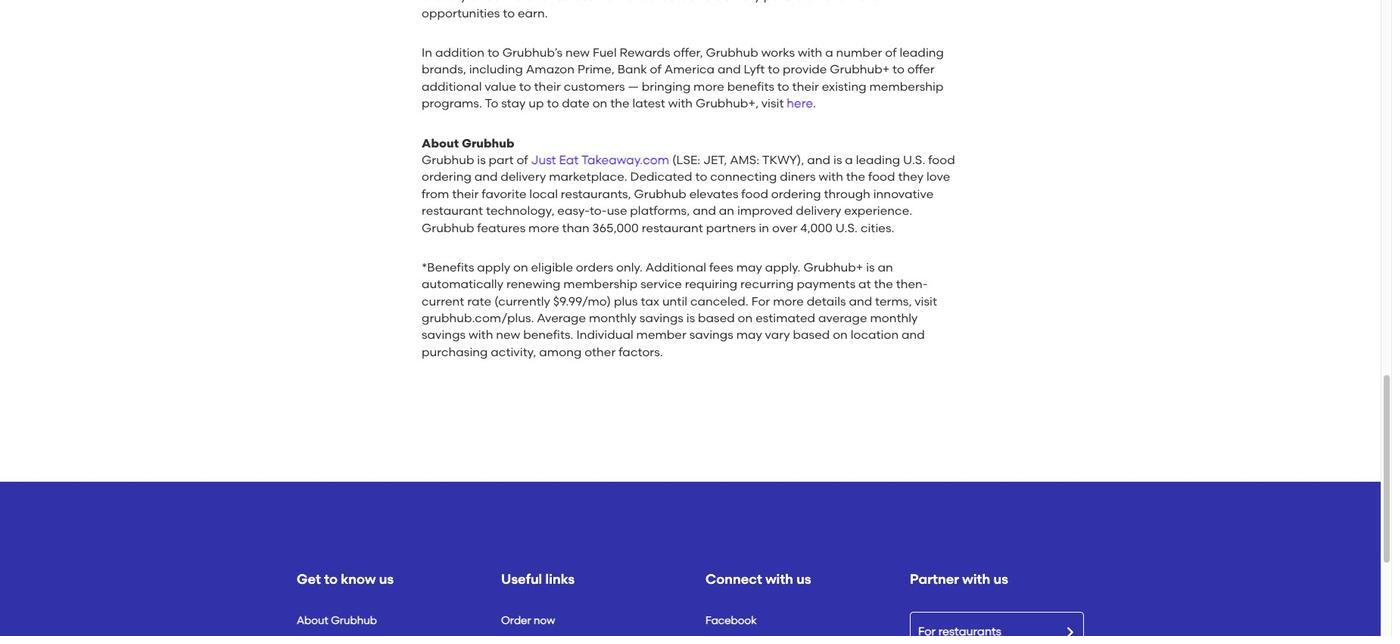 Task type: vqa. For each thing, say whether or not it's contained in the screenshot.
"beyond"
no



Task type: describe. For each thing, give the bounding box(es) containing it.
1 horizontal spatial their
[[534, 79, 561, 94]]

location
[[851, 328, 899, 343]]

leading inside in addition to grubhub's new fuel rewards offer, grubhub works with a number of leading brands, including amazon prime, bank of america and lyft to provide grubhub+ to offer additional value to their customers — bringing more benefits to their existing membership programs. to stay up to date on the latest with grubhub+, visit
[[900, 45, 944, 60]]

0 horizontal spatial based
[[698, 311, 735, 326]]

partner
[[910, 572, 959, 588]]

2 horizontal spatial savings
[[690, 328, 734, 343]]

renewing
[[506, 277, 561, 292]]

partners
[[706, 221, 756, 235]]

to right get at the bottom left of page
[[324, 572, 338, 588]]

useful
[[501, 572, 542, 588]]

(lse:
[[672, 153, 701, 167]]

1 vertical spatial food
[[868, 170, 895, 184]]

1 horizontal spatial of
[[650, 62, 662, 77]]

order now
[[501, 615, 555, 628]]

easy-
[[558, 204, 590, 218]]

diners
[[780, 170, 816, 184]]

grubhub down from
[[422, 221, 474, 235]]

payments
[[797, 277, 856, 292]]

grubhub inside in addition to grubhub's new fuel rewards offer, grubhub works with a number of leading brands, including amazon prime, bank of america and lyft to provide grubhub+ to offer additional value to their customers — bringing more benefits to their existing membership programs. to stay up to date on the latest with grubhub+, visit
[[706, 45, 759, 60]]

is up at
[[866, 260, 875, 275]]

to left offer
[[893, 62, 905, 77]]

to inside (lse: jet, ams: tkwy), and is a leading u.s. food ordering and delivery marketplace. dedicated to connecting diners with the food they love from their favorite local restaurants, grubhub elevates food ordering through innovative restaurant technology, easy-to-use platforms, and an improved delivery experience. grubhub features more than 365,000 restaurant partners in over 4,000 u.s. cities.
[[695, 170, 707, 184]]

marketplace.
[[549, 170, 628, 184]]

canceled.
[[691, 294, 749, 309]]

fuel
[[593, 45, 617, 60]]

member
[[636, 328, 687, 343]]

eat
[[559, 153, 579, 167]]

1 may from the top
[[736, 260, 762, 275]]

tax
[[641, 294, 660, 309]]

know
[[341, 572, 376, 588]]

2 monthly from the left
[[870, 311, 918, 326]]

rewards
[[620, 45, 671, 60]]

about for about grubhub grubhub is part of just eat takeaway.com
[[422, 136, 459, 150]]

dedicated
[[630, 170, 693, 184]]

new inside in addition to grubhub's new fuel rewards offer, grubhub works with a number of leading brands, including amazon prime, bank of america and lyft to provide grubhub+ to offer additional value to their customers — bringing more benefits to their existing membership programs. to stay up to date on the latest with grubhub+, visit
[[566, 45, 590, 60]]

at
[[859, 277, 871, 292]]

and down at
[[849, 294, 872, 309]]

just
[[531, 153, 556, 167]]

date
[[562, 96, 590, 111]]

with right connect
[[766, 572, 794, 588]]

from
[[422, 187, 449, 201]]

prime,
[[578, 62, 615, 77]]

grubhub+ inside '*benefits apply on eligible orders only. additional fees may apply. grubhub+ is an automatically renewing membership service requiring recurring payments at the then- current rate (currently $9.99/mo) plus tax until canceled. for more details and terms, visit grubhub.com/plus. average monthly savings is based on estimated average monthly savings with new benefits. individual member savings may vary based on location and purchasing activity, among other factors.'
[[804, 260, 863, 275]]

up
[[529, 96, 544, 111]]

local
[[530, 187, 558, 201]]

links
[[546, 572, 575, 588]]

terms,
[[875, 294, 912, 309]]

on inside in addition to grubhub's new fuel rewards offer, grubhub works with a number of leading brands, including amazon prime, bank of america and lyft to provide grubhub+ to offer additional value to their customers — bringing more benefits to their existing membership programs. to stay up to date on the latest with grubhub+, visit
[[593, 96, 608, 111]]

new inside '*benefits apply on eligible orders only. additional fees may apply. grubhub+ is an automatically renewing membership service requiring recurring payments at the then- current rate (currently $9.99/mo) plus tax until canceled. for more details and terms, visit grubhub.com/plus. average monthly savings is based on estimated average monthly savings with new benefits. individual member savings may vary based on location and purchasing activity, among other factors.'
[[496, 328, 520, 343]]

for
[[752, 294, 770, 309]]

elevates
[[690, 187, 739, 201]]

to up up
[[519, 79, 531, 94]]

jet,
[[703, 153, 727, 167]]

purchasing
[[422, 345, 488, 360]]

an inside '*benefits apply on eligible orders only. additional fees may apply. grubhub+ is an automatically renewing membership service requiring recurring payments at the then- current rate (currently $9.99/mo) plus tax until canceled. for more details and terms, visit grubhub.com/plus. average monthly savings is based on estimated average monthly savings with new benefits. individual member savings may vary based on location and purchasing activity, among other factors.'
[[878, 260, 893, 275]]

bank
[[618, 62, 647, 77]]

provide
[[783, 62, 827, 77]]

orders
[[576, 260, 613, 275]]

to up here link
[[778, 79, 790, 94]]

—
[[628, 79, 639, 94]]

2 may from the top
[[736, 328, 762, 343]]

automatically
[[422, 277, 504, 292]]

2 horizontal spatial food
[[928, 153, 955, 167]]

partner with us
[[910, 572, 1008, 588]]

grubhub up platforms,
[[634, 187, 687, 201]]

rate
[[467, 294, 491, 309]]

a inside in addition to grubhub's new fuel rewards offer, grubhub works with a number of leading brands, including amazon prime, bank of america and lyft to provide grubhub+ to offer additional value to their customers — bringing more benefits to their existing membership programs. to stay up to date on the latest with grubhub+, visit
[[825, 45, 833, 60]]

1 horizontal spatial delivery
[[796, 204, 842, 218]]

useful links
[[501, 572, 575, 588]]

grubhub+ inside in addition to grubhub's new fuel rewards offer, grubhub works with a number of leading brands, including amazon prime, bank of america and lyft to provide grubhub+ to offer additional value to their customers — bringing more benefits to their existing membership programs. to stay up to date on the latest with grubhub+, visit
[[830, 62, 890, 77]]

innovative
[[874, 187, 934, 201]]

the inside (lse: jet, ams: tkwy), and is a leading u.s. food ordering and delivery marketplace. dedicated to connecting diners with the food they love from their favorite local restaurants, grubhub elevates food ordering through innovative restaurant technology, easy-to-use platforms, and an improved delivery experience. grubhub features more than 365,000 restaurant partners in over 4,000 u.s. cities.
[[846, 170, 866, 184]]

then-
[[896, 277, 928, 292]]

facebook link
[[706, 615, 757, 628]]

order
[[501, 615, 531, 628]]

over
[[772, 221, 798, 235]]

on down for
[[738, 311, 753, 326]]

grubhub up from
[[422, 153, 474, 167]]

grubhub.com/plus.
[[422, 311, 534, 326]]

to down works
[[768, 62, 780, 77]]

to right up
[[547, 96, 559, 111]]

$9.99/mo)
[[553, 294, 611, 309]]

improved
[[737, 204, 793, 218]]

facebook
[[706, 615, 757, 628]]

(currently
[[494, 294, 550, 309]]

addition
[[435, 45, 485, 60]]

value
[[485, 79, 516, 94]]

is inside about grubhub grubhub is part of just eat takeaway.com
[[477, 153, 486, 167]]

experience.
[[844, 204, 913, 218]]

part
[[489, 153, 514, 167]]

existing
[[822, 79, 867, 94]]

programs.
[[422, 96, 482, 111]]

to
[[485, 96, 499, 111]]

benefits.
[[523, 328, 574, 343]]

now
[[534, 615, 555, 628]]

and right location at the bottom right of page
[[902, 328, 925, 343]]

works
[[761, 45, 795, 60]]

more inside '*benefits apply on eligible orders only. additional fees may apply. grubhub+ is an automatically renewing membership service requiring recurring payments at the then- current rate (currently $9.99/mo) plus tax until canceled. for more details and terms, visit grubhub.com/plus. average monthly savings is based on estimated average monthly savings with new benefits. individual member savings may vary based on location and purchasing activity, among other factors.'
[[773, 294, 804, 309]]

average
[[818, 311, 867, 326]]

here link
[[787, 96, 813, 111]]

about grubhub grubhub is part of just eat takeaway.com
[[422, 136, 669, 167]]

platforms,
[[630, 204, 690, 218]]

their inside (lse: jet, ams: tkwy), and is a leading u.s. food ordering and delivery marketplace. dedicated to connecting diners with the food they love from their favorite local restaurants, grubhub elevates food ordering through innovative restaurant technology, easy-to-use platforms, and an improved delivery experience. grubhub features more than 365,000 restaurant partners in over 4,000 u.s. cities.
[[452, 187, 479, 201]]

order now link
[[501, 615, 555, 628]]

benefits
[[727, 79, 775, 94]]

membership inside in addition to grubhub's new fuel rewards offer, grubhub works with a number of leading brands, including amazon prime, bank of america and lyft to provide grubhub+ to offer additional value to their customers — bringing more benefits to their existing membership programs. to stay up to date on the latest with grubhub+, visit
[[870, 79, 944, 94]]

0 vertical spatial of
[[885, 45, 897, 60]]

customers
[[564, 79, 625, 94]]

in addition to grubhub's new fuel rewards offer, grubhub works with a number of leading brands, including amazon prime, bank of america and lyft to provide grubhub+ to offer additional value to their customers — bringing more benefits to their existing membership programs. to stay up to date on the latest with grubhub+, visit
[[422, 45, 944, 111]]

amazon
[[526, 62, 575, 77]]

apply
[[477, 260, 510, 275]]

2 vertical spatial food
[[742, 187, 768, 201]]



Task type: locate. For each thing, give the bounding box(es) containing it.
with down bringing
[[668, 96, 693, 111]]

activity,
[[491, 345, 536, 360]]

connect with us
[[706, 572, 811, 588]]

about grubhub link
[[297, 615, 377, 628]]

0 horizontal spatial of
[[517, 153, 528, 167]]

u.s. right '4,000'
[[836, 221, 858, 235]]

0 vertical spatial the
[[610, 96, 630, 111]]

and down "elevates"
[[693, 204, 716, 218]]

leading up offer
[[900, 45, 944, 60]]

1 horizontal spatial restaurant
[[642, 221, 703, 235]]

grubhub down know
[[331, 615, 377, 628]]

monthly down "terms,"
[[870, 311, 918, 326]]

the inside in addition to grubhub's new fuel rewards offer, grubhub works with a number of leading brands, including amazon prime, bank of america and lyft to provide grubhub+ to offer additional value to their customers — bringing more benefits to their existing membership programs. to stay up to date on the latest with grubhub+, visit
[[610, 96, 630, 111]]

apply.
[[765, 260, 801, 275]]

individual
[[576, 328, 634, 343]]

is down until
[[687, 311, 695, 326]]

visit left here link
[[761, 96, 784, 111]]

leading inside (lse: jet, ams: tkwy), and is a leading u.s. food ordering and delivery marketplace. dedicated to connecting diners with the food they love from their favorite local restaurants, grubhub elevates food ordering through innovative restaurant technology, easy-to-use platforms, and an improved delivery experience. grubhub features more than 365,000 restaurant partners in over 4,000 u.s. cities.
[[856, 153, 900, 167]]

1 us from the left
[[379, 572, 394, 588]]

is up through
[[834, 153, 842, 167]]

including
[[469, 62, 523, 77]]

2 horizontal spatial their
[[792, 79, 819, 94]]

with inside (lse: jet, ams: tkwy), and is a leading u.s. food ordering and delivery marketplace. dedicated to connecting diners with the food they love from their favorite local restaurants, grubhub elevates food ordering through innovative restaurant technology, easy-to-use platforms, and an improved delivery experience. grubhub features more than 365,000 restaurant partners in over 4,000 u.s. cities.
[[819, 170, 843, 184]]

requiring
[[685, 277, 738, 292]]

their down amazon
[[534, 79, 561, 94]]

restaurant down platforms,
[[642, 221, 703, 235]]

grubhub's
[[502, 45, 563, 60]]

1 horizontal spatial about
[[422, 136, 459, 150]]

0 vertical spatial u.s.
[[903, 153, 926, 167]]

lyft
[[744, 62, 765, 77]]

0 horizontal spatial about
[[297, 615, 328, 628]]

with up provide at the right of the page
[[798, 45, 823, 60]]

on down average at the right of the page
[[833, 328, 848, 343]]

of up bringing
[[650, 62, 662, 77]]

0 vertical spatial restaurant
[[422, 204, 483, 218]]

2 horizontal spatial us
[[994, 572, 1008, 588]]

with up through
[[819, 170, 843, 184]]

1 vertical spatial may
[[736, 328, 762, 343]]

us right partner
[[994, 572, 1008, 588]]

3 us from the left
[[994, 572, 1008, 588]]

2 vertical spatial more
[[773, 294, 804, 309]]

1 vertical spatial u.s.
[[836, 221, 858, 235]]

food
[[928, 153, 955, 167], [868, 170, 895, 184], [742, 187, 768, 201]]

1 horizontal spatial monthly
[[870, 311, 918, 326]]

0 vertical spatial based
[[698, 311, 735, 326]]

0 horizontal spatial savings
[[422, 328, 466, 343]]

4,000
[[800, 221, 833, 235]]

takeaway.com
[[582, 153, 669, 167]]

restaurant
[[422, 204, 483, 218], [642, 221, 703, 235]]

about
[[422, 136, 459, 150], [297, 615, 328, 628]]

here
[[787, 96, 813, 111]]

savings up 'member'
[[640, 311, 684, 326]]

food up love
[[928, 153, 955, 167]]

grubhub up part
[[462, 136, 515, 150]]

0 horizontal spatial membership
[[564, 277, 638, 292]]

1 vertical spatial the
[[846, 170, 866, 184]]

visit down then-
[[915, 294, 937, 309]]

more down technology,
[[529, 221, 559, 235]]

additional
[[422, 79, 482, 94]]

of right part
[[517, 153, 528, 167]]

us right know
[[379, 572, 394, 588]]

1 vertical spatial grubhub+
[[804, 260, 863, 275]]

and left lyft
[[718, 62, 741, 77]]

delivery up '4,000'
[[796, 204, 842, 218]]

2 horizontal spatial the
[[874, 277, 893, 292]]

about grubhub
[[297, 615, 377, 628]]

recurring
[[741, 277, 794, 292]]

with
[[798, 45, 823, 60], [668, 96, 693, 111], [819, 170, 843, 184], [469, 328, 493, 343], [766, 572, 794, 588], [963, 572, 991, 588]]

on down customers
[[593, 96, 608, 111]]

additional
[[646, 260, 707, 275]]

the
[[610, 96, 630, 111], [846, 170, 866, 184], [874, 277, 893, 292]]

bringing
[[642, 79, 691, 94]]

0 vertical spatial an
[[719, 204, 735, 218]]

with right partner
[[963, 572, 991, 588]]

they
[[898, 170, 924, 184]]

visit inside '*benefits apply on eligible orders only. additional fees may apply. grubhub+ is an automatically renewing membership service requiring recurring payments at the then- current rate (currently $9.99/mo) plus tax until canceled. for more details and terms, visit grubhub.com/plus. average monthly savings is based on estimated average monthly savings with new benefits. individual member savings may vary based on location and purchasing activity, among other factors.'
[[915, 294, 937, 309]]

an up "partners"
[[719, 204, 735, 218]]

0 vertical spatial delivery
[[501, 170, 546, 184]]

leading
[[900, 45, 944, 60], [856, 153, 900, 167]]

1 vertical spatial an
[[878, 260, 893, 275]]

to up 'including'
[[488, 45, 500, 60]]

2 horizontal spatial of
[[885, 45, 897, 60]]

with inside '*benefits apply on eligible orders only. additional fees may apply. grubhub+ is an automatically renewing membership service requiring recurring payments at the then- current rate (currently $9.99/mo) plus tax until canceled. for more details and terms, visit grubhub.com/plus. average monthly savings is based on estimated average monthly savings with new benefits. individual member savings may vary based on location and purchasing activity, among other factors.'
[[469, 328, 493, 343]]

1 horizontal spatial savings
[[640, 311, 684, 326]]

1 vertical spatial restaurant
[[642, 221, 703, 235]]

.
[[813, 96, 816, 111]]

ordering up from
[[422, 170, 472, 184]]

0 vertical spatial about
[[422, 136, 459, 150]]

to up "elevates"
[[695, 170, 707, 184]]

new up prime,
[[566, 45, 590, 60]]

1 vertical spatial leading
[[856, 153, 900, 167]]

2 us from the left
[[797, 572, 811, 588]]

vary
[[765, 328, 790, 343]]

us right connect
[[797, 572, 811, 588]]

and down part
[[475, 170, 498, 184]]

0 horizontal spatial an
[[719, 204, 735, 218]]

0 horizontal spatial new
[[496, 328, 520, 343]]

in
[[759, 221, 769, 235]]

with down grubhub.com/plus.
[[469, 328, 493, 343]]

1 vertical spatial more
[[529, 221, 559, 235]]

restaurant down from
[[422, 204, 483, 218]]

the down —
[[610, 96, 630, 111]]

us
[[379, 572, 394, 588], [797, 572, 811, 588], [994, 572, 1008, 588]]

1 vertical spatial new
[[496, 328, 520, 343]]

0 vertical spatial food
[[928, 153, 955, 167]]

more up estimated on the right
[[773, 294, 804, 309]]

delivery up favorite
[[501, 170, 546, 184]]

more up grubhub+,
[[694, 79, 724, 94]]

estimated
[[756, 311, 816, 326]]

monthly up individual
[[589, 311, 637, 326]]

ordering down diners
[[771, 187, 821, 201]]

only.
[[616, 260, 643, 275]]

about inside about grubhub grubhub is part of just eat takeaway.com
[[422, 136, 459, 150]]

2 horizontal spatial more
[[773, 294, 804, 309]]

0 vertical spatial ordering
[[422, 170, 472, 184]]

about for about grubhub
[[297, 615, 328, 628]]

features
[[477, 221, 526, 235]]

food up "improved"
[[742, 187, 768, 201]]

ordering
[[422, 170, 472, 184], [771, 187, 821, 201]]

1 horizontal spatial membership
[[870, 79, 944, 94]]

grubhub up lyft
[[706, 45, 759, 60]]

1 horizontal spatial an
[[878, 260, 893, 275]]

visit inside in addition to grubhub's new fuel rewards offer, grubhub works with a number of leading brands, including amazon prime, bank of america and lyft to provide grubhub+ to offer additional value to their customers — bringing more benefits to their existing membership programs. to stay up to date on the latest with grubhub+, visit
[[761, 96, 784, 111]]

1 horizontal spatial us
[[797, 572, 811, 588]]

0 horizontal spatial delivery
[[501, 170, 546, 184]]

grubhub
[[706, 45, 759, 60], [462, 136, 515, 150], [422, 153, 474, 167], [634, 187, 687, 201], [422, 221, 474, 235], [331, 615, 377, 628]]

1 horizontal spatial food
[[868, 170, 895, 184]]

is inside (lse: jet, ams: tkwy), and is a leading u.s. food ordering and delivery marketplace. dedicated to connecting diners with the food they love from their favorite local restaurants, grubhub elevates food ordering through innovative restaurant technology, easy-to-use platforms, and an improved delivery experience. grubhub features more than 365,000 restaurant partners in over 4,000 u.s. cities.
[[834, 153, 842, 167]]

savings up purchasing
[[422, 328, 466, 343]]

connecting
[[710, 170, 777, 184]]

0 horizontal spatial the
[[610, 96, 630, 111]]

0 vertical spatial grubhub+
[[830, 62, 890, 77]]

service
[[641, 277, 682, 292]]

us for partner with us
[[994, 572, 1008, 588]]

number
[[836, 45, 882, 60]]

us for connect with us
[[797, 572, 811, 588]]

average
[[537, 311, 586, 326]]

to-
[[590, 204, 607, 218]]

grubhub+ up payments
[[804, 260, 863, 275]]

their right from
[[452, 187, 479, 201]]

1 horizontal spatial new
[[566, 45, 590, 60]]

and up diners
[[807, 153, 831, 167]]

0 horizontal spatial a
[[825, 45, 833, 60]]

1 horizontal spatial more
[[694, 79, 724, 94]]

of
[[885, 45, 897, 60], [650, 62, 662, 77], [517, 153, 528, 167]]

get
[[297, 572, 321, 588]]

u.s. up they
[[903, 153, 926, 167]]

the inside '*benefits apply on eligible orders only. additional fees may apply. grubhub+ is an automatically renewing membership service requiring recurring payments at the then- current rate (currently $9.99/mo) plus tax until canceled. for more details and terms, visit grubhub.com/plus. average monthly savings is based on estimated average monthly savings with new benefits. individual member savings may vary based on location and purchasing activity, among other factors.'
[[874, 277, 893, 292]]

savings down canceled.
[[690, 328, 734, 343]]

in
[[422, 45, 432, 60]]

0 horizontal spatial more
[[529, 221, 559, 235]]

on up renewing
[[513, 260, 528, 275]]

their down provide at the right of the page
[[792, 79, 819, 94]]

grubhub+ down the number
[[830, 62, 890, 77]]

to
[[488, 45, 500, 60], [768, 62, 780, 77], [893, 62, 905, 77], [519, 79, 531, 94], [778, 79, 790, 94], [547, 96, 559, 111], [695, 170, 707, 184], [324, 572, 338, 588]]

love
[[927, 170, 951, 184]]

offer,
[[673, 45, 703, 60]]

0 vertical spatial membership
[[870, 79, 944, 94]]

may up recurring
[[736, 260, 762, 275]]

1 monthly from the left
[[589, 311, 637, 326]]

1 vertical spatial ordering
[[771, 187, 821, 201]]

0 horizontal spatial us
[[379, 572, 394, 588]]

0 horizontal spatial u.s.
[[836, 221, 858, 235]]

grubhub+
[[830, 62, 890, 77], [804, 260, 863, 275]]

1 vertical spatial of
[[650, 62, 662, 77]]

membership down offer
[[870, 79, 944, 94]]

1 horizontal spatial a
[[845, 153, 853, 167]]

2 vertical spatial of
[[517, 153, 528, 167]]

1 vertical spatial about
[[297, 615, 328, 628]]

connect
[[706, 572, 762, 588]]

0 horizontal spatial their
[[452, 187, 479, 201]]

a up provide at the right of the page
[[825, 45, 833, 60]]

get to know us
[[297, 572, 394, 588]]

0 horizontal spatial ordering
[[422, 170, 472, 184]]

new up activity,
[[496, 328, 520, 343]]

visit
[[761, 96, 784, 111], [915, 294, 937, 309]]

of right the number
[[885, 45, 897, 60]]

0 vertical spatial may
[[736, 260, 762, 275]]

plus
[[614, 294, 638, 309]]

america
[[665, 62, 715, 77]]

an up "terms,"
[[878, 260, 893, 275]]

0 horizontal spatial visit
[[761, 96, 784, 111]]

1 horizontal spatial the
[[846, 170, 866, 184]]

an inside (lse: jet, ams: tkwy), and is a leading u.s. food ordering and delivery marketplace. dedicated to connecting diners with the food they love from their favorite local restaurants, grubhub elevates food ordering through innovative restaurant technology, easy-to-use platforms, and an improved delivery experience. grubhub features more than 365,000 restaurant partners in over 4,000 u.s. cities.
[[719, 204, 735, 218]]

1 horizontal spatial based
[[793, 328, 830, 343]]

0 vertical spatial a
[[825, 45, 833, 60]]

1 horizontal spatial ordering
[[771, 187, 821, 201]]

0 vertical spatial leading
[[900, 45, 944, 60]]

2 vertical spatial the
[[874, 277, 893, 292]]

about down programs. at the top of page
[[422, 136, 459, 150]]

more inside (lse: jet, ams: tkwy), and is a leading u.s. food ordering and delivery marketplace. dedicated to connecting diners with the food they love from their favorite local restaurants, grubhub elevates food ordering through innovative restaurant technology, easy-to-use platforms, and an improved delivery experience. grubhub features more than 365,000 restaurant partners in over 4,000 u.s. cities.
[[529, 221, 559, 235]]

among
[[539, 345, 582, 360]]

a up through
[[845, 153, 853, 167]]

monthly
[[589, 311, 637, 326], [870, 311, 918, 326]]

0 vertical spatial new
[[566, 45, 590, 60]]

membership down the orders
[[564, 277, 638, 292]]

brands,
[[422, 62, 466, 77]]

is left part
[[477, 153, 486, 167]]

more inside in addition to grubhub's new fuel rewards offer, grubhub works with a number of leading brands, including amazon prime, bank of america and lyft to provide grubhub+ to offer additional value to their customers — bringing more benefits to their existing membership programs. to stay up to date on the latest with grubhub+, visit
[[694, 79, 724, 94]]

membership inside '*benefits apply on eligible orders only. additional fees may apply. grubhub+ is an automatically renewing membership service requiring recurring payments at the then- current rate (currently $9.99/mo) plus tax until canceled. for more details and terms, visit grubhub.com/plus. average monthly savings is based on estimated average monthly savings with new benefits. individual member savings may vary based on location and purchasing activity, among other factors.'
[[564, 277, 638, 292]]

and inside in addition to grubhub's new fuel rewards offer, grubhub works with a number of leading brands, including amazon prime, bank of america and lyft to provide grubhub+ to offer additional value to their customers — bringing more benefits to their existing membership programs. to stay up to date on the latest with grubhub+, visit
[[718, 62, 741, 77]]

current
[[422, 294, 464, 309]]

latest
[[633, 96, 665, 111]]

*benefits
[[422, 260, 474, 275]]

0 vertical spatial more
[[694, 79, 724, 94]]

1 vertical spatial delivery
[[796, 204, 842, 218]]

1 horizontal spatial u.s.
[[903, 153, 926, 167]]

factors.
[[619, 345, 663, 360]]

eligible
[[531, 260, 573, 275]]

may
[[736, 260, 762, 275], [736, 328, 762, 343]]

the up through
[[846, 170, 866, 184]]

based down estimated on the right
[[793, 328, 830, 343]]

a inside (lse: jet, ams: tkwy), and is a leading u.s. food ordering and delivery marketplace. dedicated to connecting diners with the food they love from their favorite local restaurants, grubhub elevates food ordering through innovative restaurant technology, easy-to-use platforms, and an improved delivery experience. grubhub features more than 365,000 restaurant partners in over 4,000 u.s. cities.
[[845, 153, 853, 167]]

the right at
[[874, 277, 893, 292]]

1 vertical spatial visit
[[915, 294, 937, 309]]

(lse: jet, ams: tkwy), and is a leading u.s. food ordering and delivery marketplace. dedicated to connecting diners with the food they love from their favorite local restaurants, grubhub elevates food ordering through innovative restaurant technology, easy-to-use platforms, and an improved delivery experience. grubhub features more than 365,000 restaurant partners in over 4,000 u.s. cities.
[[422, 153, 955, 235]]

food up innovative
[[868, 170, 895, 184]]

1 vertical spatial membership
[[564, 277, 638, 292]]

0 horizontal spatial restaurant
[[422, 204, 483, 218]]

1 vertical spatial a
[[845, 153, 853, 167]]

here .
[[787, 96, 816, 111]]

and
[[718, 62, 741, 77], [807, 153, 831, 167], [475, 170, 498, 184], [693, 204, 716, 218], [849, 294, 872, 309], [902, 328, 925, 343]]

offer
[[908, 62, 935, 77]]

based down canceled.
[[698, 311, 735, 326]]

ams:
[[730, 153, 760, 167]]

may left the vary
[[736, 328, 762, 343]]

leading up they
[[856, 153, 900, 167]]

0 horizontal spatial monthly
[[589, 311, 637, 326]]

more
[[694, 79, 724, 94], [529, 221, 559, 235], [773, 294, 804, 309]]

0 vertical spatial visit
[[761, 96, 784, 111]]

of inside about grubhub grubhub is part of just eat takeaway.com
[[517, 153, 528, 167]]

until
[[662, 294, 688, 309]]

about down get at the bottom left of page
[[297, 615, 328, 628]]

membership
[[870, 79, 944, 94], [564, 277, 638, 292]]

1 vertical spatial based
[[793, 328, 830, 343]]

0 horizontal spatial food
[[742, 187, 768, 201]]

1 horizontal spatial visit
[[915, 294, 937, 309]]



